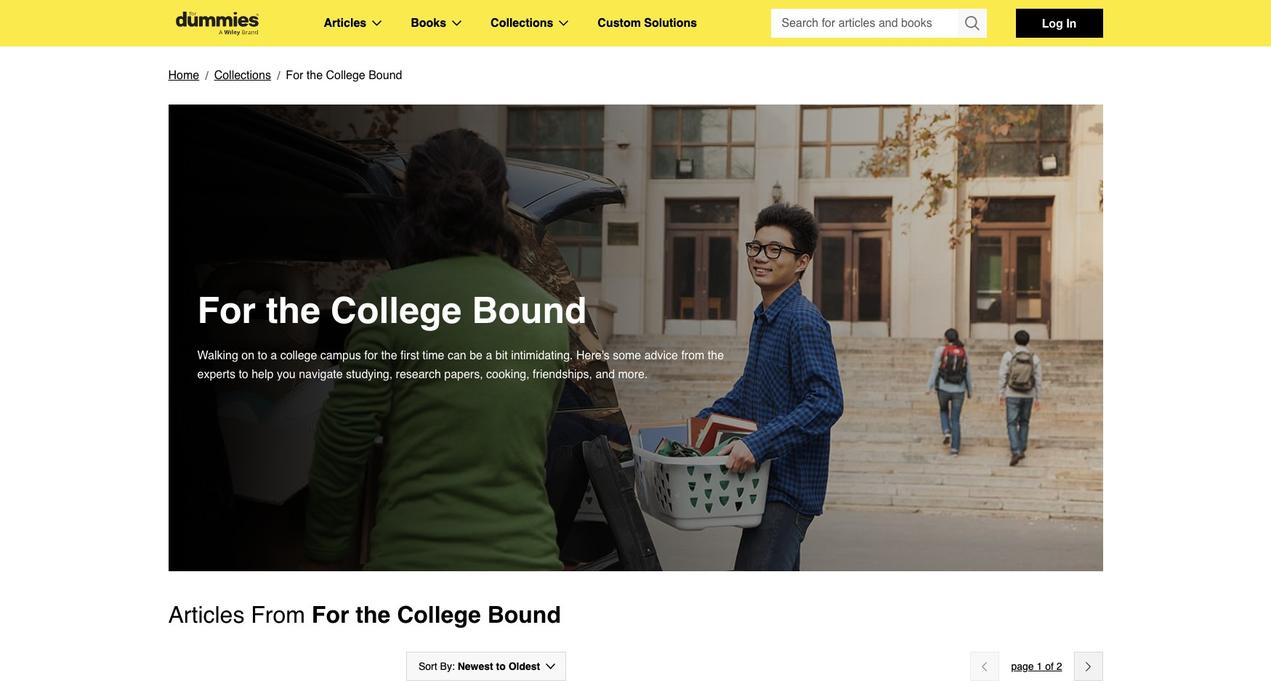 Task type: locate. For each thing, give the bounding box(es) containing it.
group
[[771, 9, 987, 38]]

bound up intimidating.
[[472, 289, 587, 331]]

0 vertical spatial for the college bound
[[286, 69, 402, 82]]

friendships,
[[533, 368, 592, 382]]

campus
[[320, 350, 361, 363]]

custom solutions link
[[598, 14, 697, 33]]

1 vertical spatial collections
[[214, 69, 271, 82]]

here's
[[576, 350, 610, 363]]

bound down open article categories icon
[[369, 69, 402, 82]]

bound up oldest
[[487, 602, 561, 629]]

page 1 of 2
[[1011, 661, 1062, 673]]

1 vertical spatial bound
[[472, 289, 587, 331]]

to right on
[[258, 350, 267, 363]]

for the college bound
[[286, 69, 402, 82], [197, 289, 587, 331]]

page
[[1011, 661, 1034, 673]]

intimidating.
[[511, 350, 573, 363]]

1 horizontal spatial a
[[486, 350, 492, 363]]

newest
[[458, 661, 493, 673]]

a
[[271, 350, 277, 363], [486, 350, 492, 363]]

a up help
[[271, 350, 277, 363]]

can
[[448, 350, 466, 363]]

1 vertical spatial for
[[197, 289, 256, 331]]

oldest
[[509, 661, 540, 673]]

0 vertical spatial articles
[[324, 17, 366, 30]]

2 horizontal spatial for
[[312, 602, 349, 629]]

1 horizontal spatial to
[[258, 350, 267, 363]]

0 vertical spatial for
[[286, 69, 303, 82]]

and
[[596, 368, 615, 382]]

custom
[[598, 17, 641, 30]]

papers,
[[444, 368, 483, 382]]

1 horizontal spatial articles
[[324, 17, 366, 30]]

in
[[1066, 16, 1077, 30]]

1 a from the left
[[271, 350, 277, 363]]

0 horizontal spatial articles
[[168, 602, 244, 629]]

open book categories image
[[452, 20, 462, 26]]

to
[[258, 350, 267, 363], [239, 368, 248, 382], [496, 661, 506, 673]]

1 horizontal spatial collections
[[491, 17, 553, 30]]

more.
[[618, 368, 648, 382]]

home
[[168, 69, 199, 82]]

for right from
[[312, 602, 349, 629]]

for the college bound up 'first'
[[197, 289, 587, 331]]

logo image
[[168, 11, 266, 35]]

for
[[364, 350, 378, 363]]

for
[[286, 69, 303, 82], [197, 289, 256, 331], [312, 602, 349, 629]]

collections down logo
[[214, 69, 271, 82]]

sort by: newest to oldest
[[419, 661, 540, 673]]

for up walking
[[197, 289, 256, 331]]

0 vertical spatial to
[[258, 350, 267, 363]]

for right collections link
[[286, 69, 303, 82]]

to left oldest
[[496, 661, 506, 673]]

collections
[[491, 17, 553, 30], [214, 69, 271, 82]]

custom solutions
[[598, 17, 697, 30]]

cooking,
[[486, 368, 530, 382]]

solutions
[[644, 17, 697, 30]]

articles for articles from for the college bound
[[168, 602, 244, 629]]

0 horizontal spatial collections
[[214, 69, 271, 82]]

articles
[[324, 17, 366, 30], [168, 602, 244, 629]]

bound
[[369, 69, 402, 82], [472, 289, 587, 331], [487, 602, 561, 629]]

college
[[326, 69, 365, 82], [331, 289, 462, 331], [397, 602, 481, 629]]

sort
[[419, 661, 437, 673]]

1 vertical spatial articles
[[168, 602, 244, 629]]

2 vertical spatial to
[[496, 661, 506, 673]]

0 horizontal spatial to
[[239, 368, 248, 382]]

articles left from
[[168, 602, 244, 629]]

a left "bit"
[[486, 350, 492, 363]]

help
[[252, 368, 274, 382]]

the
[[307, 69, 323, 82], [266, 289, 320, 331], [381, 350, 397, 363], [708, 350, 724, 363], [356, 602, 390, 629]]

first
[[401, 350, 419, 363]]

articles from for the college bound
[[168, 602, 561, 629]]

articles left open article categories icon
[[324, 17, 366, 30]]

collections left the open collections list image
[[491, 17, 553, 30]]

by:
[[440, 661, 455, 673]]

2 a from the left
[[486, 350, 492, 363]]

to left help
[[239, 368, 248, 382]]

advice
[[644, 350, 678, 363]]

for the college bound down open article categories icon
[[286, 69, 402, 82]]

0 horizontal spatial a
[[271, 350, 277, 363]]

2 vertical spatial for
[[312, 602, 349, 629]]



Task type: describe. For each thing, give the bounding box(es) containing it.
1 vertical spatial for the college bound
[[197, 289, 587, 331]]

walking on to a college campus for the first time can be a bit intimidating. here's some advice from the experts to help you navigate studying, research papers, cooking, friendships, and more.
[[197, 350, 724, 382]]

0 horizontal spatial for
[[197, 289, 256, 331]]

articles for articles
[[324, 17, 366, 30]]

from
[[681, 350, 705, 363]]

be
[[470, 350, 483, 363]]

walking
[[197, 350, 238, 363]]

you
[[277, 368, 296, 382]]

on
[[241, 350, 254, 363]]

college
[[280, 350, 317, 363]]

home link
[[168, 66, 199, 85]]

1 horizontal spatial for
[[286, 69, 303, 82]]

1 vertical spatial to
[[239, 368, 248, 382]]

2 vertical spatial college
[[397, 602, 481, 629]]

2 vertical spatial bound
[[487, 602, 561, 629]]

log in link
[[1016, 9, 1103, 38]]

time
[[422, 350, 444, 363]]

2 horizontal spatial to
[[496, 661, 506, 673]]

page 1 of 2 button
[[1011, 658, 1062, 676]]

0 vertical spatial college
[[326, 69, 365, 82]]

0 vertical spatial bound
[[369, 69, 402, 82]]

2
[[1057, 661, 1062, 673]]

some
[[613, 350, 641, 363]]

of
[[1045, 661, 1054, 673]]

from
[[251, 602, 305, 629]]

log in
[[1042, 16, 1077, 30]]

books
[[411, 17, 446, 30]]

navigate
[[299, 368, 343, 382]]

open article categories image
[[372, 20, 382, 26]]

experts
[[197, 368, 235, 382]]

log
[[1042, 16, 1063, 30]]

collections link
[[214, 66, 271, 85]]

1 vertical spatial college
[[331, 289, 462, 331]]

studying,
[[346, 368, 393, 382]]

1
[[1037, 661, 1042, 673]]

open collections list image
[[559, 20, 569, 26]]

Search for articles and books text field
[[771, 9, 959, 38]]

0 vertical spatial collections
[[491, 17, 553, 30]]

research
[[396, 368, 441, 382]]

cookie consent banner dialog
[[0, 632, 1271, 684]]

bit
[[496, 350, 508, 363]]



Task type: vqa. For each thing, say whether or not it's contained in the screenshot.
THE VIEW CHEAT SHEET to the middle
no



